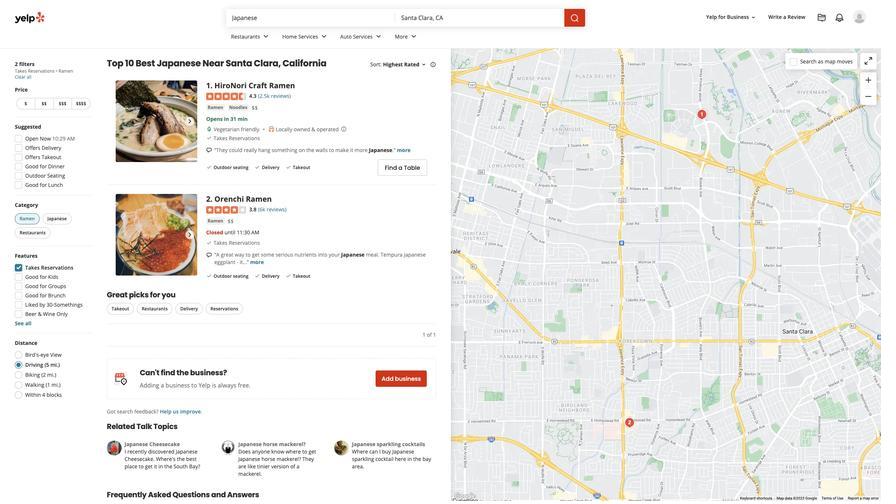 Task type: describe. For each thing, give the bounding box(es) containing it.
auto services
[[340, 33, 373, 40]]

cheesecake
[[149, 441, 180, 448]]

$$ for 1 . hironori craft ramen
[[252, 104, 258, 111]]

yelp inside can't find the business? adding a business to yelp is always free.
[[199, 381, 211, 390]]

1 for 1 of 1
[[423, 331, 426, 338]]

takes inside 2 filters takes reservations • ramen clear all
[[15, 68, 27, 74]]

(1
[[46, 381, 50, 388]]

place
[[125, 463, 137, 470]]

serious
[[276, 251, 293, 258]]

offers for offers delivery
[[25, 144, 40, 151]]

previous image for 1
[[119, 117, 128, 126]]

reservations down "friendly"
[[229, 135, 260, 142]]

takes up the "good for kids"
[[25, 264, 40, 271]]

they
[[303, 456, 314, 463]]

the up south
[[177, 456, 185, 463]]

4.3 star rating image
[[206, 93, 246, 100]]

i inside japanese sparkling cocktails where can i buy japanese sparkling cocktail here in the bay area.
[[379, 448, 381, 455]]

(6k reviews) link
[[258, 205, 287, 213]]

highest rated button
[[383, 61, 427, 68]]

japanese cheesecake i recently discovered japanese cheesecake. where's the best place to get it in the south bay?
[[125, 441, 200, 470]]

-
[[237, 259, 238, 266]]

takeout inside button
[[112, 306, 129, 312]]

16 checkmark v2 image down "a great way to get some serious nutrients into your japanese
[[286, 273, 291, 279]]

view
[[50, 351, 62, 358]]

option group containing distance
[[13, 339, 92, 401]]

1 seating from the top
[[233, 165, 249, 171]]

into
[[318, 251, 328, 258]]

locally
[[276, 126, 292, 133]]

2 horizontal spatial more
[[397, 146, 411, 153]]

takeout down on
[[293, 165, 310, 171]]

something
[[272, 146, 298, 153]]

terms of use link
[[822, 496, 844, 501]]

2 vertical spatial restaurants
[[142, 306, 168, 312]]

search image
[[571, 14, 580, 22]]

1 of 1
[[423, 331, 436, 338]]

japanese up does
[[238, 441, 262, 448]]

google
[[806, 496, 818, 501]]

reviews) for craft
[[271, 92, 291, 99]]

hang
[[258, 146, 270, 153]]

expand map image
[[865, 56, 873, 65]]

services for home services
[[299, 33, 318, 40]]

takeout down nutrients
[[293, 273, 310, 279]]

data
[[785, 496, 793, 501]]

more link for orenchi ramen
[[250, 259, 264, 266]]

home
[[282, 33, 297, 40]]

$$ inside button
[[42, 101, 47, 107]]

orenchi ramen image
[[116, 194, 197, 276]]

takes reservations for until 11:30 am
[[214, 239, 260, 246]]

biking (2 mi.)
[[25, 371, 56, 378]]

map region
[[449, 0, 882, 501]]

maria w. image
[[853, 10, 867, 23]]

good for good for lunch
[[25, 181, 38, 188]]

reservations inside 2 filters takes reservations • ramen clear all
[[28, 68, 55, 74]]

group containing features
[[13, 252, 92, 327]]

for for business
[[719, 14, 726, 21]]

japanese right your
[[341, 251, 365, 258]]

home services
[[282, 33, 318, 40]]

japanese up like
[[238, 456, 260, 463]]

see all button
[[15, 320, 32, 327]]

ramen inside category group
[[20, 216, 35, 222]]

delivery down hang
[[262, 165, 280, 171]]

for for kids
[[40, 273, 47, 281]]

find
[[161, 368, 175, 378]]

to right walls
[[329, 146, 334, 153]]

japanese horse mackerel? link
[[238, 441, 306, 448]]

$$$$
[[76, 101, 86, 107]]

mi.) for walking (1 mi.)
[[52, 381, 61, 388]]

restaurants button inside category group
[[15, 227, 50, 239]]

opens
[[206, 115, 223, 122]]

0 vertical spatial in
[[224, 115, 229, 122]]

japanese up here in the left of the page
[[393, 448, 414, 455]]

1 horizontal spatial business
[[395, 375, 421, 383]]

1 horizontal spatial more
[[355, 146, 368, 153]]

2 ramen link from the top
[[206, 217, 225, 225]]

16 speech v2 image
[[206, 252, 212, 258]]

table
[[404, 163, 420, 172]]

biking
[[25, 371, 40, 378]]

0 vertical spatial sparkling
[[377, 441, 401, 448]]

vegetarian friendly
[[214, 126, 259, 133]]

map
[[777, 496, 784, 501]]

0 vertical spatial mackerel?
[[279, 441, 306, 448]]

2 outdoor seating from the top
[[214, 273, 249, 279]]

slideshow element for 1
[[116, 81, 197, 162]]

ramen inside 2 filters takes reservations • ramen clear all
[[59, 68, 73, 74]]

good for brunch
[[25, 292, 66, 299]]

the right on
[[307, 146, 315, 153]]

0 horizontal spatial hironori craft ramen image
[[116, 81, 197, 162]]

16 checkmark v2 image down "16 vegetarian v2" image
[[206, 135, 212, 141]]

dinner
[[48, 163, 65, 170]]

0 vertical spatial &
[[312, 126, 315, 133]]

reservations down 11:30
[[229, 239, 260, 246]]

japanese cheesecake link
[[125, 441, 180, 448]]

i inside japanese cheesecake i recently discovered japanese cheesecake. where's the best place to get it in the south bay?
[[125, 448, 126, 455]]

tempura
[[381, 251, 403, 258]]

find
[[385, 163, 397, 172]]

16 checkmark v2 image down 16 speech v2 image
[[206, 164, 212, 170]]

to inside japanese cheesecake i recently discovered japanese cheesecake. where's the best place to get it in the south bay?
[[139, 463, 144, 470]]

yelp inside button
[[707, 14, 717, 21]]

Near text field
[[401, 14, 559, 22]]

get inside japanese cheesecake i recently discovered japanese cheesecake. where's the best place to get it in the south bay?
[[145, 463, 153, 470]]

for for dinner
[[40, 163, 47, 170]]

all inside group
[[25, 320, 32, 327]]

0 vertical spatial outdoor
[[214, 165, 232, 171]]

beer
[[25, 311, 37, 318]]

1 for 1 . hironori craft ramen
[[206, 81, 211, 91]]

google image
[[453, 492, 478, 501]]

takes down "closed"
[[214, 239, 228, 246]]

walking
[[25, 381, 44, 388]]

1 . hironori craft ramen
[[206, 81, 295, 91]]

. for 2
[[211, 194, 213, 204]]

keyboard shortcuts
[[741, 496, 773, 501]]

seating
[[47, 172, 65, 179]]

moves
[[837, 58, 853, 65]]

3.8 link
[[249, 205, 257, 213]]

where
[[352, 448, 368, 455]]

ramen up (2.5k reviews) "link"
[[269, 81, 295, 91]]

japanese inside button
[[47, 216, 67, 222]]

can
[[370, 448, 378, 455]]

next image
[[186, 117, 194, 126]]

of for 1
[[427, 331, 432, 338]]

japanese up best
[[176, 448, 198, 455]]

3.8 star rating image
[[206, 206, 246, 214]]

business inside can't find the business? adding a business to yelp is always free.
[[166, 381, 190, 390]]

search
[[801, 58, 817, 65]]

good for good for groups
[[25, 283, 38, 290]]

1 vertical spatial mackerel?
[[277, 456, 301, 463]]

use
[[838, 496, 844, 501]]

orenchi
[[215, 194, 244, 204]]

16 vegetarian v2 image
[[206, 126, 212, 132]]

bay?
[[189, 463, 200, 470]]

takeout inside group
[[42, 154, 61, 161]]

reservations up kids in the left bottom of the page
[[41, 264, 73, 271]]

offers delivery
[[25, 144, 61, 151]]

cocktails
[[402, 441, 425, 448]]

see all
[[15, 320, 32, 327]]

map for error
[[863, 496, 871, 501]]

previous image for 2
[[119, 230, 128, 239]]

driving (5 mi.)
[[25, 361, 60, 368]]

(5
[[44, 361, 49, 368]]

anyone
[[252, 448, 270, 455]]

services for auto services
[[353, 33, 373, 40]]

good for groups
[[25, 283, 66, 290]]

1 vertical spatial &
[[38, 311, 42, 318]]

2 vertical spatial outdoor
[[214, 273, 232, 279]]

2 for 2 filters takes reservations • ramen clear all
[[15, 60, 18, 68]]

2 filters takes reservations • ramen clear all
[[15, 60, 73, 80]]

are
[[238, 463, 246, 470]]

the inside can't find the business? adding a business to yelp is always free.
[[177, 368, 189, 378]]

restaurants inside category group
[[20, 230, 46, 236]]

related talk topics
[[107, 422, 178, 432]]

japanese up recently
[[125, 441, 148, 448]]

yelp for business button
[[704, 11, 760, 24]]

could
[[229, 146, 243, 153]]

get inside the japanese horse mackerel? does anyone know where to get japanese horse mackerel? they are like tinier version of a mackerel.
[[309, 448, 316, 455]]

sort:
[[370, 61, 382, 68]]

16 info v2 image
[[430, 62, 436, 67]]

2 seating from the top
[[233, 273, 249, 279]]

0 vertical spatial get
[[252, 251, 260, 258]]

1 vertical spatial sparkling
[[352, 456, 374, 463]]

in inside japanese sparkling cocktails where can i buy japanese sparkling cocktail here in the bay area.
[[408, 456, 412, 463]]

is
[[212, 381, 216, 390]]

liked by 30-somethings
[[25, 301, 83, 308]]

brunch
[[48, 292, 66, 299]]

to up it..."
[[246, 251, 251, 258]]

japanese up where
[[352, 441, 376, 448]]

highest
[[383, 61, 403, 68]]

hironori craft ramen image inside map region
[[695, 107, 710, 122]]

16 speech v2 image
[[206, 147, 212, 153]]

ramen button up opens
[[206, 104, 225, 111]]

cheesecake.
[[125, 456, 155, 463]]

ramen button up "closed"
[[206, 217, 225, 225]]

to inside can't find the business? adding a business to yelp is always free.
[[191, 381, 197, 390]]

4.3 link
[[249, 92, 257, 100]]

(2
[[41, 371, 46, 378]]

2 vertical spatial takes reservations
[[25, 264, 73, 271]]

now
[[40, 135, 51, 142]]

related
[[107, 422, 135, 432]]

reservations button
[[206, 303, 243, 315]]

reservations inside button
[[211, 306, 238, 312]]

ramen up "closed"
[[208, 218, 223, 224]]

know
[[271, 448, 284, 455]]

discovered
[[148, 448, 175, 455]]

operated
[[317, 126, 339, 133]]

on
[[299, 146, 305, 153]]

restaurants inside business categories 'element'
[[231, 33, 260, 40]]

offers takeout
[[25, 154, 61, 161]]

16 chevron down v2 image
[[421, 62, 427, 67]]



Task type: locate. For each thing, give the bounding box(es) containing it.
4 good from the top
[[25, 283, 38, 290]]

hironori craft ramen image
[[116, 81, 197, 162], [695, 107, 710, 122]]

1 vertical spatial map
[[863, 496, 871, 501]]

reviews)
[[271, 92, 291, 99], [267, 206, 287, 213]]

& right beer
[[38, 311, 42, 318]]

24 chevron down v2 image inside auto services link
[[374, 32, 383, 41]]

(2.5k
[[258, 92, 270, 99]]

a for report
[[860, 496, 862, 501]]

reviews) for ramen
[[267, 206, 287, 213]]

$$$$ button
[[72, 98, 91, 109]]

0 horizontal spatial $$
[[42, 101, 47, 107]]

keyboard shortcuts button
[[741, 496, 773, 501]]

zoom in image
[[865, 76, 873, 84]]

delivery button
[[176, 303, 203, 315]]

sparkling
[[377, 441, 401, 448], [352, 456, 374, 463]]

0 horizontal spatial sparkling
[[352, 456, 374, 463]]

1 horizontal spatial $$
[[228, 218, 234, 225]]

japanese down lunch
[[47, 216, 67, 222]]

it right make
[[350, 146, 353, 153]]

map for moves
[[825, 58, 836, 65]]

$ button
[[16, 98, 35, 109]]

"a great way to get some serious nutrients into your japanese
[[214, 251, 365, 258]]

0 vertical spatial takes reservations
[[214, 135, 260, 142]]

the left the bay
[[413, 456, 421, 463]]

open now 10:29 am
[[25, 135, 75, 142]]

takes down filters
[[15, 68, 27, 74]]

16 checkmark v2 image
[[206, 135, 212, 141], [206, 164, 212, 170], [206, 240, 212, 246], [286, 273, 291, 279]]

2 slideshow element from the top
[[116, 194, 197, 276]]

16 checkmark v2 image
[[255, 164, 261, 170], [286, 164, 291, 170], [206, 273, 212, 279], [255, 273, 261, 279]]

beer & wine only
[[25, 311, 68, 318]]

0 horizontal spatial more link
[[250, 259, 264, 266]]

more link right ."
[[397, 146, 411, 153]]

ramen up "(6k"
[[246, 194, 272, 204]]

am right "10:29"
[[67, 135, 75, 142]]

a inside can't find the business? adding a business to yelp is always free.
[[161, 381, 164, 390]]

0 horizontal spatial am
[[67, 135, 75, 142]]

1 none field from the left
[[232, 14, 390, 22]]

in down where's
[[159, 463, 163, 470]]

good up liked
[[25, 292, 38, 299]]

in right here in the left of the page
[[408, 456, 412, 463]]

offers
[[25, 144, 40, 151], [25, 154, 40, 161]]

for inside button
[[719, 14, 726, 21]]

0 vertical spatial horse
[[263, 441, 278, 448]]

good for good for kids
[[25, 273, 38, 281]]

0 vertical spatial 2
[[15, 60, 18, 68]]

of for terms
[[833, 496, 837, 501]]

restaurants down great picks for you
[[142, 306, 168, 312]]

0 horizontal spatial more
[[250, 259, 264, 266]]

a for write
[[784, 14, 787, 21]]

map right as
[[825, 58, 836, 65]]

seating down '-'
[[233, 273, 249, 279]]

1 horizontal spatial none field
[[401, 14, 559, 22]]

2
[[15, 60, 18, 68], [206, 194, 211, 204]]

0 horizontal spatial 24 chevron down v2 image
[[262, 32, 271, 41]]

1 vertical spatial it
[[154, 463, 157, 470]]

japanese sparkling cocktails link
[[352, 441, 425, 448]]

delivery inside button
[[180, 306, 198, 312]]

good for good for brunch
[[25, 292, 38, 299]]

restaurants button up features
[[15, 227, 50, 239]]

24 chevron down v2 image for auto services
[[374, 32, 383, 41]]

restaurants up features
[[20, 230, 46, 236]]

1 outdoor seating from the top
[[214, 165, 249, 171]]

1 vertical spatial am
[[251, 229, 259, 236]]

1 vertical spatial all
[[25, 320, 32, 327]]

0 vertical spatial restaurants
[[231, 33, 260, 40]]

user actions element
[[701, 9, 877, 55]]

1 horizontal spatial hironori craft ramen image
[[695, 107, 710, 122]]

japanese up find
[[369, 146, 393, 153]]

price group
[[15, 86, 92, 111]]

0 horizontal spatial restaurants button
[[15, 227, 50, 239]]

ramen button
[[206, 104, 225, 111], [15, 213, 40, 224], [206, 217, 225, 225]]

filters
[[19, 60, 35, 68]]

0 vertical spatial map
[[825, 58, 836, 65]]

1 horizontal spatial map
[[863, 496, 871, 501]]

a right adding
[[161, 381, 164, 390]]

liked
[[25, 301, 38, 308]]

1 vertical spatial takes reservations
[[214, 239, 260, 246]]

restaurants up santa
[[231, 33, 260, 40]]

24 chevron down v2 image right more on the left of page
[[410, 32, 418, 41]]

for for brunch
[[40, 292, 47, 299]]

a down where
[[297, 463, 300, 470]]

outdoor seating down eggplant
[[214, 273, 249, 279]]

review
[[788, 14, 806, 21]]

orenchi ramen image
[[623, 416, 637, 430]]

1 vertical spatial horse
[[262, 456, 275, 463]]

2 . from the top
[[211, 194, 213, 204]]

a inside the japanese horse mackerel? does anyone know where to get japanese horse mackerel? they are like tinier version of a mackerel.
[[297, 463, 300, 470]]

get
[[252, 251, 260, 258], [309, 448, 316, 455], [145, 463, 153, 470]]

mi.) for driving (5 mi.)
[[50, 361, 60, 368]]

None search field
[[226, 9, 587, 27]]

2 horizontal spatial $$
[[252, 104, 258, 111]]

distance
[[15, 339, 37, 347]]

1 horizontal spatial restaurants button
[[137, 303, 173, 315]]

does
[[238, 448, 251, 455]]

notifications image
[[836, 13, 844, 22]]

None field
[[232, 14, 390, 22], [401, 14, 559, 22]]

add business link
[[376, 371, 427, 387]]

always
[[218, 381, 236, 390]]

business categories element
[[225, 27, 867, 48]]

0 vertical spatial outdoor seating
[[214, 165, 249, 171]]

0 vertical spatial mi.)
[[50, 361, 60, 368]]

offers down open
[[25, 144, 40, 151]]

1 vertical spatial more link
[[250, 259, 264, 266]]

ramen up opens
[[208, 104, 223, 110]]

2 previous image from the top
[[119, 230, 128, 239]]

of inside the japanese horse mackerel? does anyone know where to get japanese horse mackerel? they are like tinier version of a mackerel.
[[290, 463, 295, 470]]

1 horizontal spatial of
[[427, 331, 432, 338]]

it down where's
[[154, 463, 157, 470]]

&
[[312, 126, 315, 133], [38, 311, 42, 318]]

noodles link
[[228, 104, 249, 111]]

group
[[861, 72, 877, 105], [13, 123, 92, 191], [13, 252, 92, 327]]

$$ left $$$ button
[[42, 101, 47, 107]]

info icon image
[[341, 126, 347, 132], [341, 126, 347, 132]]

2 horizontal spatial in
[[408, 456, 412, 463]]

0 horizontal spatial business
[[166, 381, 190, 390]]

1 offers from the top
[[25, 144, 40, 151]]

1 vertical spatial yelp
[[199, 381, 211, 390]]

services right home
[[299, 33, 318, 40]]

driving
[[25, 361, 43, 368]]

for left you
[[150, 290, 160, 300]]

more
[[395, 33, 408, 40]]

good for good for dinner
[[25, 163, 38, 170]]

takeout up dinner
[[42, 154, 61, 161]]

orenchi ramen link
[[215, 194, 272, 204]]

japanese
[[157, 57, 201, 69], [369, 146, 393, 153], [47, 216, 67, 222], [341, 251, 365, 258], [404, 251, 426, 258], [125, 441, 148, 448], [238, 441, 262, 448], [352, 441, 376, 448], [176, 448, 198, 455], [393, 448, 414, 455], [238, 456, 260, 463]]

seating down could
[[233, 165, 249, 171]]

2 vertical spatial in
[[159, 463, 163, 470]]

am inside group
[[67, 135, 75, 142]]

good down the "good for kids"
[[25, 283, 38, 290]]

.
[[211, 81, 213, 91], [211, 194, 213, 204]]

more link right it..."
[[250, 259, 264, 266]]

24 chevron down v2 image inside more link
[[410, 32, 418, 41]]

here
[[395, 456, 406, 463]]

0 vertical spatial restaurants button
[[15, 227, 50, 239]]

2 vertical spatial group
[[13, 252, 92, 327]]

2 horizontal spatial restaurants
[[231, 33, 260, 40]]

ramen right •
[[59, 68, 73, 74]]

1 horizontal spatial restaurants
[[142, 306, 168, 312]]

3.8
[[249, 206, 257, 213]]

option group
[[13, 339, 92, 401]]

a right "write"
[[784, 14, 787, 21]]

good for kids
[[25, 273, 58, 281]]

2 24 chevron down v2 image from the left
[[410, 32, 418, 41]]

restaurants button down great picks for you
[[137, 303, 173, 315]]

delivery inside group
[[42, 144, 61, 151]]

can't find the business? adding a business to yelp is always free.
[[140, 368, 251, 390]]

mi.) right '(5'
[[50, 361, 60, 368]]

1 i from the left
[[125, 448, 126, 455]]

mackerel? up where
[[279, 441, 306, 448]]

error
[[872, 496, 879, 501]]

3 good from the top
[[25, 273, 38, 281]]

japanese button
[[43, 213, 72, 224]]

1 slideshow element from the top
[[116, 81, 197, 162]]

can't
[[140, 368, 159, 378]]

to down business?
[[191, 381, 197, 390]]

for
[[719, 14, 726, 21], [40, 163, 47, 170], [40, 181, 47, 188], [40, 273, 47, 281], [40, 283, 47, 290], [150, 290, 160, 300], [40, 292, 47, 299]]

1 horizontal spatial 2
[[206, 194, 211, 204]]

0 horizontal spatial yelp
[[199, 381, 211, 390]]

0 vertical spatial yelp
[[707, 14, 717, 21]]

0 horizontal spatial of
[[290, 463, 295, 470]]

mi.) right (2
[[47, 371, 56, 378]]

takes down the vegetarian
[[214, 135, 228, 142]]

2 i from the left
[[379, 448, 381, 455]]

(6k reviews)
[[258, 206, 287, 213]]

0 horizontal spatial &
[[38, 311, 42, 318]]

1 vertical spatial seating
[[233, 273, 249, 279]]

1 horizontal spatial more link
[[397, 146, 411, 153]]

1 horizontal spatial 1
[[423, 331, 426, 338]]

1 previous image from the top
[[119, 117, 128, 126]]

none field near
[[401, 14, 559, 22]]

24 chevron down v2 image
[[320, 32, 329, 41], [410, 32, 418, 41]]

in left 31 in the left top of the page
[[224, 115, 229, 122]]

1 good from the top
[[25, 163, 38, 170]]

reviews) right (2.5k
[[271, 92, 291, 99]]

. up 4.3 star rating image
[[211, 81, 213, 91]]

24 chevron down v2 image inside home services link
[[320, 32, 329, 41]]

restaurants link
[[225, 27, 277, 48]]

am for closed until 11:30 am
[[251, 229, 259, 236]]

outdoor up good for lunch
[[25, 172, 46, 179]]

2 vertical spatial mi.)
[[52, 381, 61, 388]]

outdoor down eggplant
[[214, 273, 232, 279]]

0 horizontal spatial 2
[[15, 60, 18, 68]]

1 vertical spatial outdoor seating
[[214, 273, 249, 279]]

feedback?
[[134, 408, 159, 415]]

(6k
[[258, 206, 265, 213]]

all right clear
[[27, 74, 31, 80]]

5 good from the top
[[25, 292, 38, 299]]

wine
[[43, 311, 55, 318]]

reservations left •
[[28, 68, 55, 74]]

delivery left reservations button
[[180, 306, 198, 312]]

0 vertical spatial .
[[211, 81, 213, 91]]

0 horizontal spatial map
[[825, 58, 836, 65]]

Find text field
[[232, 14, 390, 22]]

1 vertical spatial restaurants button
[[137, 303, 173, 315]]

all inside 2 filters takes reservations • ramen clear all
[[27, 74, 31, 80]]

yelp
[[707, 14, 717, 21], [199, 381, 211, 390]]

in inside japanese cheesecake i recently discovered japanese cheesecake. where's the best place to get it in the south bay?
[[159, 463, 163, 470]]

1 horizontal spatial &
[[312, 126, 315, 133]]

bird's-
[[25, 351, 41, 358]]

delivery down some
[[262, 273, 280, 279]]

2 left orenchi
[[206, 194, 211, 204]]

bird's-eye view
[[25, 351, 62, 358]]

japanese right tempura
[[404, 251, 426, 258]]

$$ down 4.3
[[252, 104, 258, 111]]

until
[[225, 229, 236, 236]]

1 horizontal spatial it
[[350, 146, 353, 153]]

2 for 2 . orenchi ramen
[[206, 194, 211, 204]]

0 horizontal spatial get
[[145, 463, 153, 470]]

all
[[27, 74, 31, 80], [25, 320, 32, 327]]

2 horizontal spatial 1
[[433, 331, 436, 338]]

the inside japanese sparkling cocktails where can i buy japanese sparkling cocktail here in the bay area.
[[413, 456, 421, 463]]

for for groups
[[40, 283, 47, 290]]

adding
[[140, 381, 159, 390]]

0 horizontal spatial 24 chevron down v2 image
[[320, 32, 329, 41]]

auto
[[340, 33, 352, 40]]

as
[[818, 58, 824, 65]]

for down outdoor seating
[[40, 181, 47, 188]]

zoom out image
[[865, 92, 873, 101]]

11:30
[[237, 229, 250, 236]]

to down cheesecake.
[[139, 463, 144, 470]]

2 24 chevron down v2 image from the left
[[374, 32, 383, 41]]

©2023
[[794, 496, 805, 501]]

1 horizontal spatial in
[[224, 115, 229, 122]]

horse
[[263, 441, 278, 448], [262, 456, 275, 463]]

sparkling up the buy
[[377, 441, 401, 448]]

for down the "good for kids"
[[40, 283, 47, 290]]

1 vertical spatial offers
[[25, 154, 40, 161]]

the down where's
[[164, 463, 172, 470]]

i right can
[[379, 448, 381, 455]]

for for lunch
[[40, 181, 47, 188]]

2 offers from the top
[[25, 154, 40, 161]]

."
[[393, 146, 396, 153]]

2 horizontal spatial get
[[309, 448, 316, 455]]

. for 1
[[211, 81, 213, 91]]

outdoor down "they
[[214, 165, 232, 171]]

$$ up until
[[228, 218, 234, 225]]

2 horizontal spatial of
[[833, 496, 837, 501]]

suggested
[[15, 123, 41, 130]]

ramen link up opens
[[206, 104, 225, 111]]

am right 11:30
[[251, 229, 259, 236]]

meal. tempura japanese eggplant - it..."
[[214, 251, 426, 266]]

of
[[427, 331, 432, 338], [290, 463, 295, 470], [833, 496, 837, 501]]

am for open now 10:29 am
[[67, 135, 75, 142]]

good up good for groups
[[25, 273, 38, 281]]

1 horizontal spatial 24 chevron down v2 image
[[410, 32, 418, 41]]

& right owned
[[312, 126, 315, 133]]

best
[[186, 456, 197, 463]]

takes reservations for locally owned & operated
[[214, 135, 260, 142]]

mackerel.
[[238, 471, 262, 478]]

16 locally owned v2 image
[[269, 126, 275, 132]]

31
[[230, 115, 236, 122]]

0 vertical spatial ramen link
[[206, 104, 225, 111]]

got search feedback? help us improve.
[[107, 408, 202, 415]]

1 horizontal spatial sparkling
[[377, 441, 401, 448]]

japanese horse mackerel? does anyone know where to get japanese horse mackerel? they are like tinier version of a mackerel.
[[238, 441, 316, 478]]

friendly
[[241, 126, 259, 133]]

am
[[67, 135, 75, 142], [251, 229, 259, 236]]

frequently asked questions and answers
[[107, 490, 259, 500]]

1 vertical spatial reviews)
[[267, 206, 287, 213]]

24 chevron down v2 image for more
[[410, 32, 418, 41]]

outdoor inside group
[[25, 172, 46, 179]]

2 services from the left
[[353, 33, 373, 40]]

24 chevron down v2 image
[[262, 32, 271, 41], [374, 32, 383, 41]]

16 checkmark v2 image down "closed"
[[206, 240, 212, 246]]

where's
[[156, 456, 176, 463]]

it inside japanese cheesecake i recently discovered japanese cheesecake. where's the best place to get it in the south bay?
[[154, 463, 157, 470]]

1 vertical spatial of
[[290, 463, 295, 470]]

locally owned & operated
[[276, 126, 339, 133]]

4.3
[[249, 92, 257, 99]]

24 chevron down v2 image for home services
[[320, 32, 329, 41]]

2 inside 2 filters takes reservations • ramen clear all
[[15, 60, 18, 68]]

2 vertical spatial of
[[833, 496, 837, 501]]

0 horizontal spatial none field
[[232, 14, 390, 22]]

sparkling down where
[[352, 456, 374, 463]]

0 vertical spatial all
[[27, 74, 31, 80]]

a right find
[[399, 163, 403, 172]]

a for find
[[399, 163, 403, 172]]

free.
[[238, 381, 251, 390]]

0 horizontal spatial services
[[299, 33, 318, 40]]

2 good from the top
[[25, 181, 38, 188]]

search as map moves
[[801, 58, 853, 65]]

2 left filters
[[15, 60, 18, 68]]

takes reservations down closed until 11:30 am
[[214, 239, 260, 246]]

japanese inside meal. tempura japanese eggplant - it..."
[[404, 251, 426, 258]]

1 vertical spatial in
[[408, 456, 412, 463]]

1 vertical spatial restaurants
[[20, 230, 46, 236]]

1 24 chevron down v2 image from the left
[[262, 32, 271, 41]]

open
[[25, 135, 39, 142]]

"they
[[214, 146, 228, 153]]

horse up know
[[263, 441, 278, 448]]

1 ramen link from the top
[[206, 104, 225, 111]]

1 services from the left
[[299, 33, 318, 40]]

services right auto
[[353, 33, 373, 40]]

2 none field from the left
[[401, 14, 559, 22]]

delivery down open now 10:29 am
[[42, 144, 61, 151]]

yelp left business
[[707, 14, 717, 21]]

help us improve. button
[[160, 408, 202, 415]]

16 chevron down v2 image
[[751, 14, 757, 20]]

top
[[107, 57, 123, 69]]

24 chevron down v2 image left auto
[[320, 32, 329, 41]]

slideshow element for 2
[[116, 194, 197, 276]]

good down outdoor seating
[[25, 181, 38, 188]]

takes reservations down vegetarian friendly
[[214, 135, 260, 142]]

walking (1 mi.)
[[25, 381, 61, 388]]

projects image
[[818, 13, 827, 22]]

get down cheesecake.
[[145, 463, 153, 470]]

japanese right the best
[[157, 57, 201, 69]]

0 vertical spatial it
[[350, 146, 353, 153]]

more link for hironori craft ramen
[[397, 146, 411, 153]]

mi.) for biking (2 mi.)
[[47, 371, 56, 378]]

for down offers takeout
[[40, 163, 47, 170]]

$$ for 2 . orenchi ramen
[[228, 218, 234, 225]]

more right ."
[[397, 146, 411, 153]]

0 vertical spatial am
[[67, 135, 75, 142]]

1 vertical spatial ramen link
[[206, 217, 225, 225]]

slideshow element
[[116, 81, 197, 162], [116, 194, 197, 276]]

area.
[[352, 463, 364, 470]]

ramen link
[[206, 104, 225, 111], [206, 217, 225, 225]]

0 vertical spatial reviews)
[[271, 92, 291, 99]]

craft
[[249, 81, 267, 91]]

0 horizontal spatial 1
[[206, 81, 211, 91]]

to inside the japanese horse mackerel? does anyone know where to get japanese horse mackerel? they are like tinier version of a mackerel.
[[302, 448, 307, 455]]

i left recently
[[125, 448, 126, 455]]

0 horizontal spatial i
[[125, 448, 126, 455]]

offers for offers takeout
[[25, 154, 40, 161]]

next image
[[186, 230, 194, 239]]

1 horizontal spatial am
[[251, 229, 259, 236]]

1 . from the top
[[211, 81, 213, 91]]

1 horizontal spatial 24 chevron down v2 image
[[374, 32, 383, 41]]

good down offers takeout
[[25, 163, 38, 170]]

you
[[162, 290, 176, 300]]

1 vertical spatial get
[[309, 448, 316, 455]]

for up by
[[40, 292, 47, 299]]

reviews) inside "link"
[[271, 92, 291, 99]]

1 horizontal spatial i
[[379, 448, 381, 455]]

0 vertical spatial slideshow element
[[116, 81, 197, 162]]

noodles button
[[228, 104, 249, 111]]

none field find
[[232, 14, 390, 22]]

1 vertical spatial previous image
[[119, 230, 128, 239]]

1 horizontal spatial yelp
[[707, 14, 717, 21]]

1 vertical spatial mi.)
[[47, 371, 56, 378]]

24 chevron down v2 image inside restaurants link
[[262, 32, 271, 41]]

business
[[395, 375, 421, 383], [166, 381, 190, 390]]

version
[[271, 463, 289, 470]]

group containing suggested
[[13, 123, 92, 191]]

category group
[[13, 201, 92, 240]]

24 chevron down v2 image for restaurants
[[262, 32, 271, 41]]

1 24 chevron down v2 image from the left
[[320, 32, 329, 41]]

outdoor seating down could
[[214, 165, 249, 171]]

highest rated
[[383, 61, 420, 68]]

0 vertical spatial seating
[[233, 165, 249, 171]]

0 horizontal spatial it
[[154, 463, 157, 470]]

0 vertical spatial group
[[861, 72, 877, 105]]

ramen button inside category group
[[15, 213, 40, 224]]

more right make
[[355, 146, 368, 153]]

ramen link up "closed"
[[206, 217, 225, 225]]

best
[[136, 57, 155, 69]]

previous image
[[119, 117, 128, 126], [119, 230, 128, 239]]

more
[[355, 146, 368, 153], [397, 146, 411, 153], [250, 259, 264, 266]]



Task type: vqa. For each thing, say whether or not it's contained in the screenshot.
the left Frozen
no



